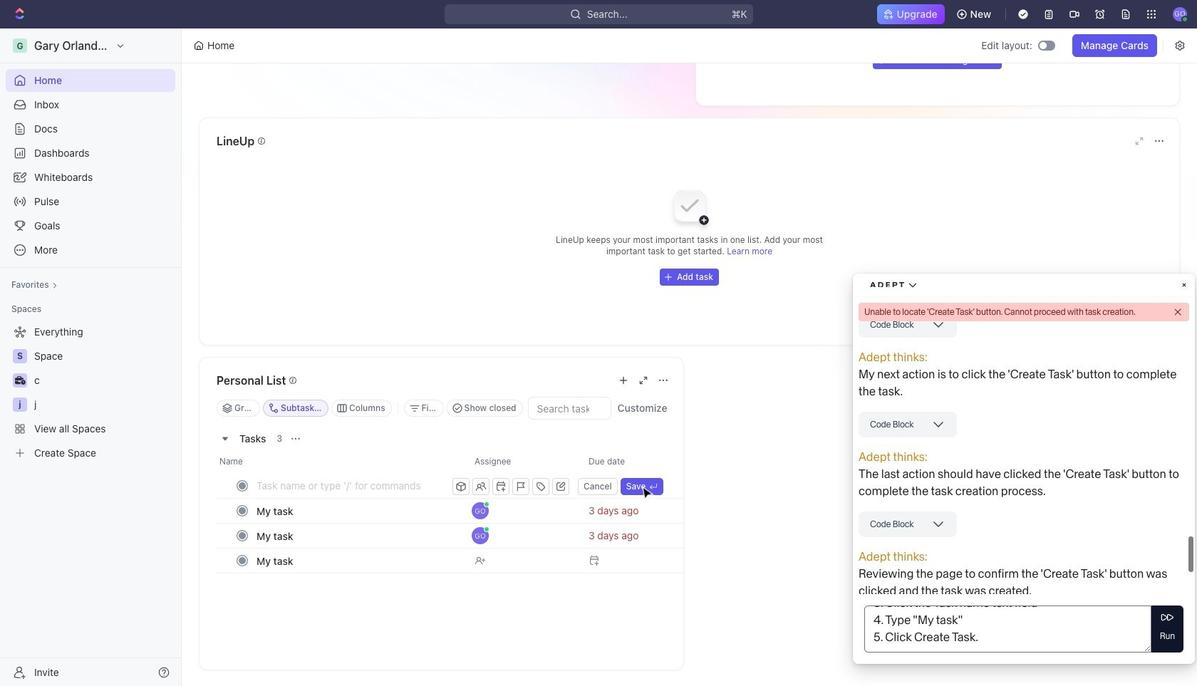 Task type: vqa. For each thing, say whether or not it's contained in the screenshot.
the 'business time' image
yes



Task type: describe. For each thing, give the bounding box(es) containing it.
gary orlando's workspace, , element
[[13, 39, 27, 53]]

sidebar navigation
[[0, 29, 185, 687]]

tree inside sidebar navigation
[[6, 321, 175, 465]]

business time image
[[15, 376, 25, 385]]

Search tasks... text field
[[529, 398, 611, 419]]



Task type: locate. For each thing, give the bounding box(es) containing it.
tree
[[6, 321, 175, 465]]

Task name or type '/' for commands text field
[[257, 474, 450, 497]]

space, , element
[[13, 349, 27, 364]]

j, , element
[[13, 398, 27, 412]]



